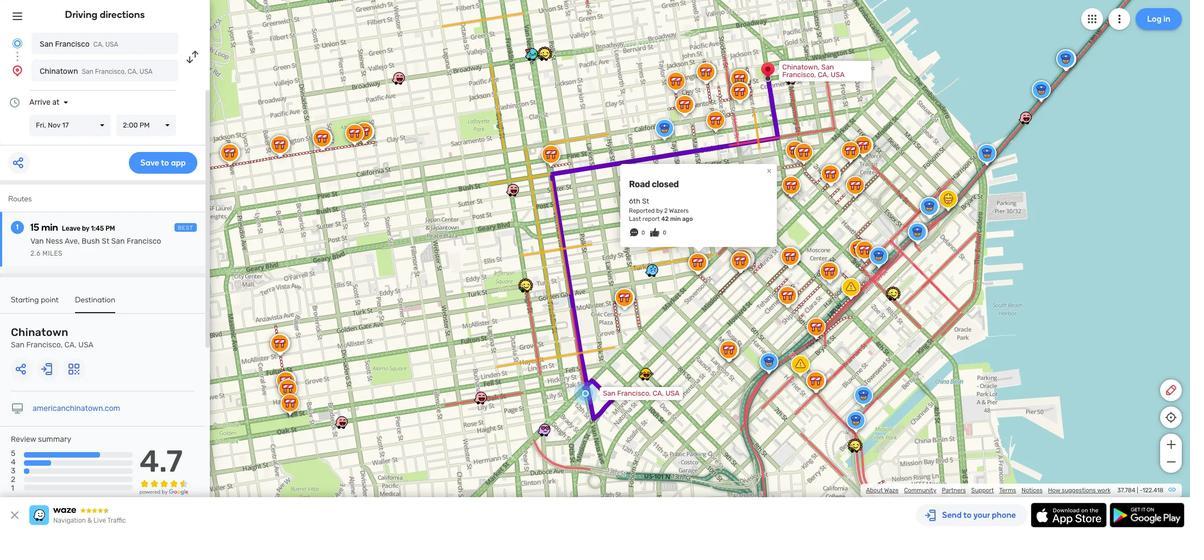 Task type: vqa. For each thing, say whether or not it's contained in the screenshot.
top AIRPORT
no



Task type: locate. For each thing, give the bounding box(es) containing it.
francisco,
[[95, 68, 126, 76], [782, 71, 816, 79], [26, 341, 63, 350], [617, 390, 651, 398]]

zoom out image
[[1164, 456, 1178, 469]]

1
[[16, 223, 19, 232], [11, 485, 14, 494]]

6th st reported by 2 wazers last report 42 min ago
[[629, 197, 693, 223]]

destination button
[[75, 296, 115, 314]]

0
[[642, 230, 645, 237], [663, 230, 666, 237]]

francisco, inside chinatown, san francisco, ca, usa
[[782, 71, 816, 79]]

san francisco, ca, usa
[[603, 390, 680, 398]]

min up ness
[[41, 222, 58, 234]]

1 horizontal spatial 1
[[16, 223, 19, 232]]

0 horizontal spatial by
[[82, 225, 89, 233]]

1 inside 5 4 3 2 1
[[11, 485, 14, 494]]

min down wazers
[[670, 216, 681, 223]]

2 up 42
[[664, 208, 668, 215]]

miles
[[42, 250, 62, 258]]

0 vertical spatial by
[[656, 208, 663, 215]]

partners
[[942, 488, 966, 495]]

driving directions
[[65, 9, 145, 21]]

0 horizontal spatial francisco
[[55, 40, 90, 49]]

by inside 6th st reported by 2 wazers last report 42 min ago
[[656, 208, 663, 215]]

1 horizontal spatial 0
[[663, 230, 666, 237]]

link image
[[1168, 486, 1177, 495]]

usa inside san francisco ca, usa
[[105, 41, 118, 48]]

1 vertical spatial 1
[[11, 485, 14, 494]]

× link
[[765, 166, 774, 176]]

san inside chinatown, san francisco, ca, usa
[[821, 63, 834, 71]]

pm right 2:00
[[140, 121, 150, 129]]

1 vertical spatial 2
[[11, 476, 15, 485]]

notices link
[[1022, 488, 1043, 495]]

summary
[[38, 436, 71, 445]]

leave
[[62, 225, 80, 233]]

pm
[[140, 121, 150, 129], [105, 225, 115, 233]]

1 horizontal spatial francisco
[[127, 237, 161, 246]]

1 vertical spatial st
[[102, 237, 109, 246]]

1:45
[[91, 225, 104, 233]]

community link
[[904, 488, 937, 495]]

chinatown san francisco, ca, usa down san francisco ca, usa
[[40, 67, 153, 76]]

location image
[[11, 64, 24, 77]]

by up 42
[[656, 208, 663, 215]]

2 down 4
[[11, 476, 15, 485]]

0 vertical spatial chinatown san francisco, ca, usa
[[40, 67, 153, 76]]

37.784 | -122.418
[[1117, 488, 1164, 495]]

by
[[656, 208, 663, 215], [82, 225, 89, 233]]

st up reported
[[642, 197, 649, 205]]

1 vertical spatial francisco
[[127, 237, 161, 246]]

1 horizontal spatial pm
[[140, 121, 150, 129]]

navigation
[[53, 518, 86, 525]]

nov
[[48, 121, 60, 129]]

1 vertical spatial chinatown
[[11, 326, 68, 339]]

1 horizontal spatial st
[[642, 197, 649, 205]]

2:00 pm list box
[[116, 115, 176, 136]]

0 vertical spatial pm
[[140, 121, 150, 129]]

francisco
[[55, 40, 90, 49], [127, 237, 161, 246]]

traffic
[[107, 518, 126, 525]]

1 horizontal spatial min
[[670, 216, 681, 223]]

chinatown san francisco, ca, usa
[[40, 67, 153, 76], [11, 326, 93, 350]]

pencil image
[[1165, 384, 1178, 397]]

ca, inside chinatown, san francisco, ca, usa
[[818, 71, 829, 79]]

notices
[[1022, 488, 1043, 495]]

americanchinatown.com link
[[33, 405, 120, 414]]

report
[[643, 216, 660, 223]]

by left 1:45
[[82, 225, 89, 233]]

st right bush
[[102, 237, 109, 246]]

san francisco ca, usa
[[40, 40, 118, 49]]

0 horizontal spatial 1
[[11, 485, 14, 494]]

francisco inside the "van ness ave, bush st san francisco 2.6 miles"
[[127, 237, 161, 246]]

st inside 6th st reported by 2 wazers last report 42 min ago
[[642, 197, 649, 205]]

francisco right bush
[[127, 237, 161, 246]]

0 horizontal spatial pm
[[105, 225, 115, 233]]

0 vertical spatial st
[[642, 197, 649, 205]]

chinatown san francisco, ca, usa down point
[[11, 326, 93, 350]]

usa
[[105, 41, 118, 48], [140, 68, 153, 76], [831, 71, 845, 79], [78, 341, 93, 350], [666, 390, 680, 398]]

0 horizontal spatial 0
[[642, 230, 645, 237]]

at
[[52, 98, 59, 107]]

|
[[1137, 488, 1139, 495]]

1 horizontal spatial 2
[[664, 208, 668, 215]]

42
[[661, 216, 669, 223]]

starting point button
[[11, 296, 59, 313]]

1 left 15
[[16, 223, 19, 232]]

ca,
[[93, 41, 104, 48], [128, 68, 138, 76], [818, 71, 829, 79], [64, 341, 76, 350], [653, 390, 664, 398]]

1 down the 3
[[11, 485, 14, 494]]

pm right 1:45
[[105, 225, 115, 233]]

review
[[11, 436, 36, 445]]

0 horizontal spatial st
[[102, 237, 109, 246]]

2
[[664, 208, 668, 215], [11, 476, 15, 485]]

0 down 42
[[663, 230, 666, 237]]

1 vertical spatial by
[[82, 225, 89, 233]]

francisco down driving
[[55, 40, 90, 49]]

2 inside 6th st reported by 2 wazers last report 42 min ago
[[664, 208, 668, 215]]

st
[[642, 197, 649, 205], [102, 237, 109, 246]]

2:00
[[123, 121, 138, 129]]

starting point
[[11, 296, 59, 305]]

point
[[41, 296, 59, 305]]

0 vertical spatial 2
[[664, 208, 668, 215]]

waze
[[884, 488, 899, 495]]

1 vertical spatial pm
[[105, 225, 115, 233]]

0 horizontal spatial 2
[[11, 476, 15, 485]]

min
[[670, 216, 681, 223], [41, 222, 58, 234]]

chinatown up at
[[40, 67, 78, 76]]

road closed
[[629, 179, 679, 190]]

chinatown
[[40, 67, 78, 76], [11, 326, 68, 339]]

0 down report
[[642, 230, 645, 237]]

work
[[1097, 488, 1111, 495]]

driving
[[65, 9, 98, 21]]

san
[[40, 40, 53, 49], [821, 63, 834, 71], [82, 68, 93, 76], [111, 237, 125, 246], [11, 341, 24, 350], [603, 390, 616, 398]]

partners link
[[942, 488, 966, 495]]

5 4 3 2 1
[[11, 450, 16, 494]]

ness
[[46, 237, 63, 246]]

37.784
[[1117, 488, 1136, 495]]

arrive at
[[29, 98, 59, 107]]

x image
[[8, 509, 21, 523]]

terms link
[[999, 488, 1016, 495]]

terms
[[999, 488, 1016, 495]]

directions
[[100, 9, 145, 21]]

van ness ave, bush st san francisco 2.6 miles
[[30, 237, 161, 258]]

usa inside chinatown, san francisco, ca, usa
[[831, 71, 845, 79]]

by inside 15 min leave by 1:45 pm
[[82, 225, 89, 233]]

how
[[1048, 488, 1060, 495]]

chinatown down starting point button
[[11, 326, 68, 339]]

1 horizontal spatial by
[[656, 208, 663, 215]]



Task type: describe. For each thing, give the bounding box(es) containing it.
1 vertical spatial chinatown san francisco, ca, usa
[[11, 326, 93, 350]]

destination
[[75, 296, 115, 305]]

about
[[866, 488, 883, 495]]

closed
[[652, 179, 679, 190]]

5
[[11, 450, 15, 459]]

chinatown, san francisco, ca, usa
[[782, 63, 845, 79]]

2.6
[[30, 250, 41, 258]]

2 inside 5 4 3 2 1
[[11, 476, 15, 485]]

starting
[[11, 296, 39, 305]]

4
[[11, 458, 16, 468]]

ca, inside san francisco ca, usa
[[93, 41, 104, 48]]

1 0 from the left
[[642, 230, 645, 237]]

122.418
[[1143, 488, 1164, 495]]

ago
[[682, 216, 693, 223]]

by for st
[[656, 208, 663, 215]]

support
[[971, 488, 994, 495]]

×
[[767, 166, 772, 176]]

how suggestions work link
[[1048, 488, 1111, 495]]

best
[[178, 225, 194, 232]]

arrive
[[29, 98, 50, 107]]

review summary
[[11, 436, 71, 445]]

americanchinatown.com
[[33, 405, 120, 414]]

about waze community partners support terms notices how suggestions work
[[866, 488, 1111, 495]]

fri, nov 17
[[36, 121, 69, 129]]

van
[[30, 237, 44, 246]]

suggestions
[[1062, 488, 1096, 495]]

road
[[629, 179, 650, 190]]

&
[[87, 518, 92, 525]]

0 vertical spatial 1
[[16, 223, 19, 232]]

st inside the "van ness ave, bush st san francisco 2.6 miles"
[[102, 237, 109, 246]]

san inside the "van ness ave, bush st san francisco 2.6 miles"
[[111, 237, 125, 246]]

last
[[629, 216, 641, 223]]

15
[[30, 222, 39, 234]]

0 horizontal spatial min
[[41, 222, 58, 234]]

fri,
[[36, 121, 46, 129]]

current location image
[[11, 37, 24, 50]]

-
[[1140, 488, 1143, 495]]

min inside 6th st reported by 2 wazers last report 42 min ago
[[670, 216, 681, 223]]

about waze link
[[866, 488, 899, 495]]

0 vertical spatial chinatown
[[40, 67, 78, 76]]

3
[[11, 467, 15, 476]]

ave,
[[65, 237, 80, 246]]

chinatown inside chinatown san francisco, ca, usa
[[11, 326, 68, 339]]

6th
[[629, 197, 640, 205]]

community
[[904, 488, 937, 495]]

support link
[[971, 488, 994, 495]]

clock image
[[8, 96, 21, 109]]

pm inside 15 min leave by 1:45 pm
[[105, 225, 115, 233]]

zoom in image
[[1164, 439, 1178, 452]]

wazers
[[669, 208, 689, 215]]

17
[[62, 121, 69, 129]]

by for min
[[82, 225, 89, 233]]

navigation & live traffic
[[53, 518, 126, 525]]

0 vertical spatial francisco
[[55, 40, 90, 49]]

fri, nov 17 list box
[[29, 115, 111, 136]]

15 min leave by 1:45 pm
[[30, 222, 115, 234]]

routes
[[8, 195, 32, 204]]

2:00 pm
[[123, 121, 150, 129]]

live
[[94, 518, 106, 525]]

4.7
[[140, 444, 183, 480]]

reported
[[629, 208, 655, 215]]

pm inside list box
[[140, 121, 150, 129]]

computer image
[[11, 403, 24, 416]]

2 0 from the left
[[663, 230, 666, 237]]

bush
[[82, 237, 100, 246]]

chinatown,
[[782, 63, 820, 71]]



